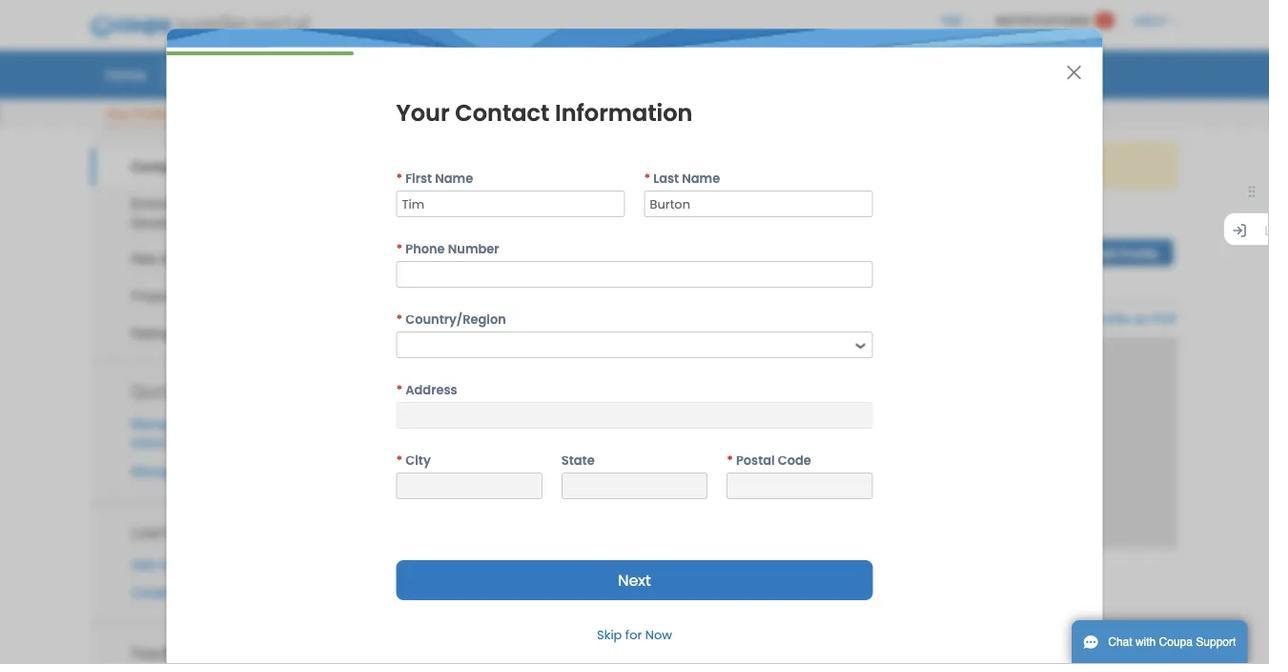 Task type: describe. For each thing, give the bounding box(es) containing it.
* for * country/region
[[396, 311, 403, 328]]

* for * phone number
[[396, 240, 403, 257]]

coupa inside alert
[[682, 158, 721, 173]]

* postal code
[[727, 452, 811, 469]]

tim
[[466, 232, 510, 262]]

* for * city
[[396, 452, 403, 469]]

chat
[[1108, 636, 1132, 649]]

chat with coupa support
[[1108, 636, 1236, 649]]

chat with coupa support button
[[1072, 621, 1247, 665]]

service/time sheets link
[[309, 60, 467, 89]]

pdf
[[1151, 311, 1178, 327]]

download profile as pdf
[[1029, 311, 1178, 327]]

* for * last name
[[644, 170, 650, 187]]

tim burton enterprises image
[[370, 210, 446, 288]]

by
[[664, 158, 678, 173]]

ratings & references
[[131, 326, 261, 341]]

entities
[[215, 464, 257, 479]]

primary
[[370, 597, 420, 612]]

add
[[131, 557, 155, 573]]

items
[[883, 158, 915, 173]]

social,
[[224, 196, 264, 211]]

a
[[175, 585, 182, 600]]

support
[[1196, 636, 1236, 649]]

number
[[448, 240, 499, 257]]

learning center
[[131, 521, 251, 543]]

create a discoverable profile link
[[131, 585, 301, 600]]

get
[[574, 158, 592, 173]]

manage for manage payment information
[[131, 417, 179, 432]]

burton
[[517, 232, 596, 262]]

state
[[561, 452, 595, 469]]

primary address
[[370, 597, 476, 612]]

* phone number
[[396, 240, 499, 257]]

city
[[405, 452, 431, 469]]

ratings
[[131, 326, 176, 341]]

company
[[131, 159, 192, 174]]

complete your profile to get discovered by coupa buyers that are looking for items in your category. alert
[[370, 142, 1178, 190]]

progress bar inside your contact information dialog
[[166, 51, 354, 55]]

2 your from the left
[[933, 158, 959, 173]]

company profile
[[131, 159, 237, 174]]

profile inside alert
[[519, 158, 555, 173]]

asn
[[484, 64, 511, 84]]

skip
[[597, 627, 622, 644]]

edit profile link
[[1078, 239, 1173, 266]]

1 your from the left
[[489, 158, 515, 173]]

add more customers
[[131, 557, 254, 573]]

code
[[778, 452, 811, 469]]

create
[[131, 585, 171, 600]]

learning
[[131, 521, 196, 543]]

download
[[1029, 311, 1088, 327]]

last
[[653, 170, 679, 187]]

* last name
[[644, 170, 720, 187]]

as
[[474, 571, 491, 587]]

in
[[919, 158, 929, 173]]

1 vertical spatial profile
[[265, 585, 301, 600]]

your contact information dialog
[[166, 29, 1103, 665]]

center
[[201, 521, 251, 543]]

enterprises
[[603, 232, 738, 262]]

catalogs link
[[610, 60, 692, 89]]

tim burton enterprises
[[466, 232, 738, 262]]

service/time sheets
[[321, 64, 455, 84]]

with
[[1136, 636, 1156, 649]]

edit
[[1093, 246, 1116, 261]]

service/time
[[321, 64, 407, 84]]

looking
[[818, 158, 860, 173]]

governance
[[131, 215, 204, 230]]

now
[[645, 627, 672, 644]]

* for * first name
[[396, 170, 403, 187]]

customers
[[193, 557, 254, 573]]

sheets
[[410, 64, 455, 84]]

first
[[405, 170, 432, 187]]

feedback
[[131, 642, 203, 664]]

country/region
[[405, 311, 506, 328]]

complete
[[428, 158, 485, 173]]

is
[[784, 571, 795, 587]]

next
[[618, 570, 651, 591]]

skip for now
[[597, 627, 672, 644]]

parent
[[855, 571, 897, 587]]

* for * postal code
[[727, 452, 733, 469]]

create a discoverable profile
[[131, 585, 301, 600]]

links
[[178, 380, 216, 402]]

next button
[[396, 561, 873, 601]]

download profile as pdf button
[[1029, 310, 1178, 329]]

risk & compliance link
[[91, 241, 341, 278]]



Task type: vqa. For each thing, say whether or not it's contained in the screenshot.
leftmost Name
yes



Task type: locate. For each thing, give the bounding box(es) containing it.
coupa right the with
[[1159, 636, 1193, 649]]

doing business as
[[370, 571, 491, 587]]

1 horizontal spatial name
[[682, 170, 720, 187]]

postal
[[736, 452, 775, 469]]

environmental, social, governance & diversity
[[131, 196, 271, 230]]

& right risk
[[161, 252, 170, 267]]

references
[[193, 326, 261, 341]]

setup
[[1057, 64, 1095, 84]]

address for primary address
[[423, 597, 476, 612]]

1 horizontal spatial &
[[180, 326, 189, 341]]

1 horizontal spatial profile
[[519, 158, 555, 173]]

for right skip
[[625, 627, 642, 644]]

home link
[[93, 60, 158, 89]]

performance
[[188, 289, 265, 304]]

compliance
[[173, 252, 244, 267]]

more
[[159, 557, 189, 573]]

& for references
[[180, 326, 189, 341]]

manage legal entities
[[131, 464, 257, 479]]

* for * address
[[396, 381, 403, 399]]

* left first
[[396, 170, 403, 187]]

setup link
[[1044, 60, 1107, 89]]

* left city on the left bottom of page
[[396, 452, 403, 469]]

manage for manage legal entities
[[131, 464, 179, 479]]

coupa right by
[[682, 158, 721, 173]]

risk & compliance
[[131, 252, 244, 267]]

company profile link
[[91, 148, 341, 185]]

1 horizontal spatial your
[[396, 97, 450, 129]]

business
[[411, 571, 471, 587]]

* left phone
[[396, 240, 403, 257]]

1 horizontal spatial for
[[864, 158, 879, 173]]

to
[[559, 158, 570, 173]]

profile inside edit profile "link"
[[1120, 246, 1158, 261]]

tim burton enterprises banner
[[363, 210, 1198, 635]]

legal
[[183, 464, 211, 479]]

0 vertical spatial &
[[208, 215, 216, 230]]

0 vertical spatial for
[[864, 158, 879, 173]]

1 vertical spatial &
[[161, 252, 170, 267]]

risk
[[131, 252, 157, 267]]

2 name from the left
[[682, 170, 720, 187]]

your for your profile
[[105, 107, 130, 121]]

coupa supplier portal image
[[77, 3, 322, 51]]

category.
[[962, 158, 1016, 173]]

& left 'diversity'
[[208, 215, 216, 230]]

1 manage from the top
[[131, 417, 179, 432]]

0 horizontal spatial &
[[161, 252, 170, 267]]

name right by
[[682, 170, 720, 187]]

progress bar
[[166, 51, 354, 55]]

your for your contact information
[[396, 97, 450, 129]]

name for * last name
[[682, 170, 720, 187]]

profile
[[519, 158, 555, 173], [265, 585, 301, 600]]

address inside tim burton enterprises "banner"
[[423, 597, 476, 612]]

phone
[[405, 240, 445, 257]]

None text field
[[396, 261, 873, 288]]

* left postal
[[727, 452, 733, 469]]

are
[[795, 158, 814, 173]]

None text field
[[396, 191, 625, 217], [644, 191, 873, 217], [396, 473, 542, 500], [727, 473, 873, 500], [396, 191, 625, 217], [644, 191, 873, 217], [396, 473, 542, 500], [727, 473, 873, 500]]

information
[[555, 97, 693, 129]]

environmental,
[[131, 196, 220, 211]]

1 vertical spatial manage
[[131, 464, 179, 479]]

& inside environmental, social, governance & diversity
[[208, 215, 216, 230]]

your inside your profile link
[[105, 107, 130, 121]]

your right in
[[933, 158, 959, 173]]

profile for download
[[1092, 311, 1130, 327]]

name for * first name
[[435, 170, 473, 187]]

profile right edit
[[1120, 246, 1158, 261]]

0 horizontal spatial for
[[625, 627, 642, 644]]

complete your profile to get discovered by coupa buyers that are looking for items in your category.
[[428, 158, 1016, 173]]

1 name from the left
[[435, 170, 473, 187]]

profile left as
[[1092, 311, 1130, 327]]

manage legal entities link
[[131, 464, 257, 479]]

profile for your
[[134, 107, 169, 121]]

& for compliance
[[161, 252, 170, 267]]

name right first
[[435, 170, 473, 187]]

1 vertical spatial coupa
[[1159, 636, 1193, 649]]

1 horizontal spatial coupa
[[1159, 636, 1193, 649]]

coupa inside button
[[1159, 636, 1193, 649]]

* up * city
[[396, 381, 403, 399]]

2 vertical spatial &
[[180, 326, 189, 341]]

environmental, social, governance & diversity link
[[91, 185, 341, 241]]

ultimate
[[799, 571, 852, 587]]

State text field
[[561, 473, 708, 500]]

manage inside manage payment information
[[131, 417, 179, 432]]

* address
[[396, 381, 457, 399]]

0 horizontal spatial name
[[435, 170, 473, 187]]

1 vertical spatial address
[[423, 597, 476, 612]]

your profile
[[105, 107, 169, 121]]

for
[[864, 158, 879, 173], [625, 627, 642, 644]]

*
[[396, 170, 403, 187], [644, 170, 650, 187], [396, 240, 403, 257], [396, 311, 403, 328], [396, 381, 403, 399], [396, 452, 403, 469], [727, 452, 733, 469]]

information
[[131, 436, 197, 451]]

profile up social,
[[196, 159, 237, 174]]

your profile link
[[104, 102, 170, 127]]

profile inside company profile link
[[196, 159, 237, 174]]

profile left to
[[519, 158, 555, 173]]

manage
[[131, 417, 179, 432], [131, 464, 179, 479]]

financial performance link
[[91, 278, 341, 315]]

0 horizontal spatial coupa
[[682, 158, 721, 173]]

profile down home link
[[134, 107, 169, 121]]

* left "last"
[[644, 170, 650, 187]]

is ultimate parent
[[784, 571, 897, 587]]

1 horizontal spatial your
[[933, 158, 959, 173]]

profile inside download profile as pdf button
[[1092, 311, 1130, 327]]

profile inside your profile link
[[134, 107, 169, 121]]

quick links
[[131, 380, 216, 402]]

address for * address
[[405, 381, 457, 399]]

profile right discoverable
[[265, 585, 301, 600]]

manage up the information
[[131, 417, 179, 432]]

contact
[[455, 97, 549, 129]]

add more customers link
[[131, 557, 254, 573]]

your contact information
[[396, 97, 693, 129]]

1 vertical spatial for
[[625, 627, 642, 644]]

your down home link
[[105, 107, 130, 121]]

0 horizontal spatial your
[[489, 158, 515, 173]]

discovered
[[596, 158, 661, 173]]

your
[[396, 97, 450, 129], [105, 107, 130, 121]]

&
[[208, 215, 216, 230], [161, 252, 170, 267], [180, 326, 189, 341]]

diversity
[[220, 215, 271, 230]]

address
[[405, 381, 457, 399], [423, 597, 476, 612]]

background image
[[370, 337, 1178, 549]]

profile for edit
[[1120, 246, 1158, 261]]

financial
[[131, 289, 185, 304]]

manage down the information
[[131, 464, 179, 479]]

for inside alert
[[864, 158, 879, 173]]

0 vertical spatial profile
[[519, 158, 555, 173]]

for inside button
[[625, 627, 642, 644]]

0 horizontal spatial your
[[105, 107, 130, 121]]

your down sheets
[[396, 97, 450, 129]]

your right complete
[[489, 158, 515, 173]]

as
[[1134, 311, 1148, 327]]

profile
[[134, 107, 169, 121], [196, 159, 237, 174], [1120, 246, 1158, 261], [1092, 311, 1130, 327]]

discoverable
[[186, 585, 261, 600]]

manage payment information
[[131, 417, 234, 451]]

0 vertical spatial coupa
[[682, 158, 721, 173]]

2 horizontal spatial &
[[208, 215, 216, 230]]

* first name
[[396, 170, 473, 187]]

address down the business
[[423, 597, 476, 612]]

& right ratings on the left of page
[[180, 326, 189, 341]]

doing
[[370, 571, 408, 587]]

buyers
[[725, 158, 765, 173]]

address up city on the left bottom of page
[[405, 381, 457, 399]]

payment
[[183, 417, 234, 432]]

0 horizontal spatial profile
[[265, 585, 301, 600]]

address inside your contact information dialog
[[405, 381, 457, 399]]

0 vertical spatial manage
[[131, 417, 179, 432]]

that
[[769, 158, 791, 173]]

financial performance
[[131, 289, 265, 304]]

profile for company
[[196, 159, 237, 174]]

2 manage from the top
[[131, 464, 179, 479]]

for left items at the right of page
[[864, 158, 879, 173]]

your inside your contact information dialog
[[396, 97, 450, 129]]

manage payment information link
[[131, 417, 234, 451]]

* left country/region on the top of page
[[396, 311, 403, 328]]

0 vertical spatial address
[[405, 381, 457, 399]]



